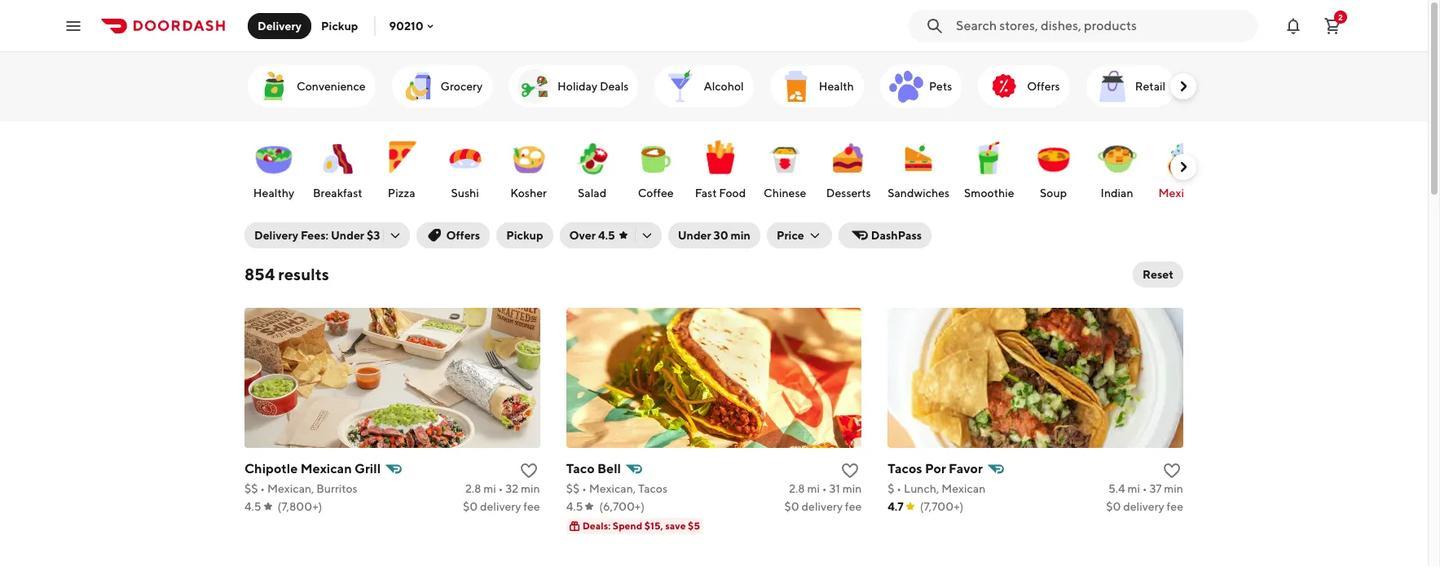 Task type: locate. For each thing, give the bounding box(es) containing it.
delivery down 2.8 mi • 32 min
[[480, 500, 521, 514]]

• left 31
[[822, 483, 827, 496]]

3 $​0 delivery fee from the left
[[1106, 500, 1184, 514]]

3 fee from the left
[[1167, 500, 1184, 514]]

spend
[[613, 520, 643, 532]]

1 mi from the left
[[484, 483, 496, 496]]

32
[[506, 483, 519, 496]]

pickup right delivery button
[[321, 19, 358, 32]]

min
[[731, 229, 751, 242], [521, 483, 540, 496], [843, 483, 862, 496], [1164, 483, 1184, 496]]

1 mexican, from the left
[[267, 483, 314, 496]]

1 delivery from the left
[[480, 500, 521, 514]]

1 horizontal spatial 2.8
[[789, 483, 805, 496]]

0 horizontal spatial 2.8
[[465, 483, 481, 496]]

1 $​0 from the left
[[463, 500, 478, 514]]

mi for favor
[[1128, 483, 1140, 496]]

4.5 down chipotle
[[245, 500, 261, 514]]

1 2.8 from the left
[[465, 483, 481, 496]]

1 horizontal spatial delivery
[[802, 500, 843, 514]]

mexican, up (7,800+)
[[267, 483, 314, 496]]

deals: spend $15, save $5
[[583, 520, 700, 532]]

over
[[569, 229, 596, 242]]

0 horizontal spatial $​0
[[463, 500, 478, 514]]

2 fee from the left
[[845, 500, 862, 514]]

1 vertical spatial next button of carousel image
[[1175, 159, 1192, 175]]

under 30 min button
[[668, 223, 760, 249]]

1 vertical spatial mexican
[[300, 461, 352, 477]]

1 horizontal spatial mexican
[[942, 483, 986, 496]]

taco bell
[[566, 461, 621, 477]]

• down chipotle
[[260, 483, 265, 496]]

1 horizontal spatial mi
[[807, 483, 820, 496]]

1 vertical spatial pickup button
[[497, 223, 553, 249]]

min inside button
[[731, 229, 751, 242]]

convenience link
[[248, 65, 375, 108]]

2 horizontal spatial mexican
[[1159, 187, 1203, 200]]

(6,700+)
[[599, 500, 645, 514]]

$​0 delivery fee down 5.4 mi • 37 min
[[1106, 500, 1184, 514]]

0 horizontal spatial click to add this store to your saved list image
[[841, 461, 860, 481]]

0 horizontal spatial offers
[[446, 229, 480, 242]]

grocery link
[[392, 65, 492, 108]]

2 horizontal spatial $​0
[[1106, 500, 1121, 514]]

2.8 left 31
[[789, 483, 805, 496]]

dashpass button
[[839, 223, 932, 249]]

over 4.5 button
[[560, 223, 662, 249]]

2 mexican, from the left
[[589, 483, 636, 496]]

$​0
[[463, 500, 478, 514], [785, 500, 799, 514], [1106, 500, 1121, 514]]

delivery for delivery
[[258, 19, 302, 32]]

2 horizontal spatial $​0 delivery fee
[[1106, 500, 1184, 514]]

2
[[1339, 12, 1343, 22]]

offers down sushi
[[446, 229, 480, 242]]

pickup
[[321, 19, 358, 32], [506, 229, 543, 242]]

0 horizontal spatial $​0 delivery fee
[[463, 500, 540, 514]]

0 horizontal spatial mexican
[[300, 461, 352, 477]]

2 horizontal spatial mi
[[1128, 483, 1140, 496]]

under left 30
[[678, 229, 711, 242]]

2.8 for taco bell
[[789, 483, 805, 496]]

click to add this store to your saved list image for taco bell
[[841, 461, 860, 481]]

kosher
[[511, 187, 547, 200]]

5.4
[[1109, 483, 1125, 496]]

0 horizontal spatial 4.5
[[245, 500, 261, 514]]

4.5 for taco bell
[[566, 500, 583, 514]]

min down click to add this store to your saved list icon at left bottom
[[521, 483, 540, 496]]

0 vertical spatial pickup
[[321, 19, 358, 32]]

under inside button
[[678, 229, 711, 242]]

0 horizontal spatial pickup button
[[311, 13, 368, 39]]

$​0 down '5.4'
[[1106, 500, 1121, 514]]

1 fee from the left
[[523, 500, 540, 514]]

2 $$ from the left
[[566, 483, 580, 496]]

$​0 delivery fee for grill
[[463, 500, 540, 514]]

0 vertical spatial offers
[[1027, 80, 1060, 93]]

1 horizontal spatial offers
[[1027, 80, 1060, 93]]

pizza
[[388, 187, 415, 200]]

0 vertical spatial tacos
[[888, 461, 922, 477]]

mexican down favor
[[942, 483, 986, 496]]

• left 32
[[499, 483, 503, 496]]

1 horizontal spatial mexican,
[[589, 483, 636, 496]]

pickup button down kosher
[[497, 223, 553, 249]]

under left "$3"
[[331, 229, 364, 242]]

• down taco
[[582, 483, 587, 496]]

4.5 right over
[[598, 229, 615, 242]]

2 $​0 delivery fee from the left
[[785, 500, 862, 514]]

grill
[[355, 461, 381, 477]]

open menu image
[[64, 16, 83, 35]]

4.5 up deals:
[[566, 500, 583, 514]]

0 horizontal spatial $$
[[245, 483, 258, 496]]

3 $​0 from the left
[[1106, 500, 1121, 514]]

$​0 delivery fee
[[463, 500, 540, 514], [785, 500, 862, 514], [1106, 500, 1184, 514]]

convenience
[[297, 80, 366, 93]]

2 click to add this store to your saved list image from the left
[[1162, 461, 1182, 481]]

0 vertical spatial pickup button
[[311, 13, 368, 39]]

click to add this store to your saved list image up 5.4 mi • 37 min
[[1162, 461, 1182, 481]]

min right 31
[[843, 483, 862, 496]]

$​0 down 2.8 mi • 31 min
[[785, 500, 799, 514]]

1 horizontal spatial $​0
[[785, 500, 799, 514]]

1 vertical spatial delivery
[[254, 229, 298, 242]]

delivery fees: under $3
[[254, 229, 380, 242]]

4.7
[[888, 500, 904, 514]]

2 under from the left
[[678, 229, 711, 242]]

health image
[[777, 67, 816, 106]]

sandwiches
[[888, 187, 950, 200]]

fees:
[[301, 229, 329, 242]]

4.5 for chipotle mexican grill
[[245, 500, 261, 514]]

click to add this store to your saved list image
[[841, 461, 860, 481], [1162, 461, 1182, 481]]

under 30 min
[[678, 229, 751, 242]]

delivery down 5.4 mi • 37 min
[[1123, 500, 1165, 514]]

3 mi from the left
[[1128, 483, 1140, 496]]

mi right '5.4'
[[1128, 483, 1140, 496]]

salad
[[578, 187, 607, 200]]

health link
[[770, 65, 864, 108]]

fee for grill
[[523, 500, 540, 514]]

1 horizontal spatial under
[[678, 229, 711, 242]]

desserts
[[826, 187, 871, 200]]

alcohol
[[704, 80, 744, 93]]

0 horizontal spatial under
[[331, 229, 364, 242]]

fee down 2.8 mi • 31 min
[[845, 500, 862, 514]]

retail image
[[1093, 67, 1132, 106]]

2.8 left 32
[[465, 483, 481, 496]]

1 horizontal spatial pickup
[[506, 229, 543, 242]]

0 vertical spatial next button of carousel image
[[1175, 78, 1192, 95]]

grocery
[[441, 80, 483, 93]]

delivery left fees:
[[254, 229, 298, 242]]

fast food
[[695, 187, 746, 200]]

fee
[[523, 500, 540, 514], [845, 500, 862, 514], [1167, 500, 1184, 514]]

tacos
[[888, 461, 922, 477], [638, 483, 668, 496]]

0 horizontal spatial mi
[[484, 483, 496, 496]]

mi left 31
[[807, 483, 820, 496]]

mexican, down "bell"
[[589, 483, 636, 496]]

favor
[[949, 461, 983, 477]]

$​0 delivery fee down 2.8 mi • 32 min
[[463, 500, 540, 514]]

save
[[665, 520, 686, 532]]

tacos up (6,700+)
[[638, 483, 668, 496]]

2.8
[[465, 483, 481, 496], [789, 483, 805, 496]]

min for taco bell
[[843, 483, 862, 496]]

under
[[331, 229, 364, 242], [678, 229, 711, 242]]

pickup button up convenience
[[311, 13, 368, 39]]

pickup button
[[311, 13, 368, 39], [497, 223, 553, 249]]

fee down 5.4 mi • 37 min
[[1167, 500, 1184, 514]]

1 horizontal spatial click to add this store to your saved list image
[[1162, 461, 1182, 481]]

$​0 down 2.8 mi • 32 min
[[463, 500, 478, 514]]

0 vertical spatial delivery
[[258, 19, 302, 32]]

mexican, for mexican
[[267, 483, 314, 496]]

3 • from the left
[[582, 483, 587, 496]]

health
[[819, 80, 854, 93]]

mi for grill
[[484, 483, 496, 496]]

reset
[[1143, 268, 1174, 281]]

offers link
[[978, 65, 1070, 108]]

$$ down chipotle
[[245, 483, 258, 496]]

mi left 32
[[484, 483, 496, 496]]

indian
[[1101, 187, 1133, 200]]

4.5
[[598, 229, 615, 242], [245, 500, 261, 514], [566, 500, 583, 514]]

0 horizontal spatial mexican,
[[267, 483, 314, 496]]

1 $​0 delivery fee from the left
[[463, 500, 540, 514]]

2 vertical spatial mexican
[[942, 483, 986, 496]]

mexican up burritos
[[300, 461, 352, 477]]

2 horizontal spatial delivery
[[1123, 500, 1165, 514]]

$$
[[245, 483, 258, 496], [566, 483, 580, 496]]

$​0 delivery fee for favor
[[1106, 500, 1184, 514]]

next button of carousel image
[[1175, 78, 1192, 95], [1175, 159, 1192, 175]]

1 horizontal spatial $​0 delivery fee
[[785, 500, 862, 514]]

(7,700+)
[[920, 500, 964, 514]]

delivery
[[480, 500, 521, 514], [802, 500, 843, 514], [1123, 500, 1165, 514]]

click to add this store to your saved list image up 2.8 mi • 31 min
[[841, 461, 860, 481]]

1 horizontal spatial tacos
[[888, 461, 922, 477]]

1 horizontal spatial $$
[[566, 483, 580, 496]]

1 • from the left
[[260, 483, 265, 496]]

delivery for favor
[[1123, 500, 1165, 514]]

2 2.8 from the left
[[789, 483, 805, 496]]

delivery
[[258, 19, 302, 32], [254, 229, 298, 242]]

0 horizontal spatial delivery
[[480, 500, 521, 514]]

2 horizontal spatial fee
[[1167, 500, 1184, 514]]

offers right offers image
[[1027, 80, 1060, 93]]

min right 30
[[731, 229, 751, 242]]

$​0 for favor
[[1106, 500, 1121, 514]]

delivery up the convenience icon
[[258, 19, 302, 32]]

•
[[260, 483, 265, 496], [499, 483, 503, 496], [582, 483, 587, 496], [822, 483, 827, 496], [897, 483, 902, 496], [1143, 483, 1147, 496]]

pickup down kosher
[[506, 229, 543, 242]]

tacos up $
[[888, 461, 922, 477]]

fee down 2.8 mi • 32 min
[[523, 500, 540, 514]]

2 horizontal spatial 4.5
[[598, 229, 615, 242]]

$$ down taco
[[566, 483, 580, 496]]

min right 37
[[1164, 483, 1184, 496]]

mi
[[484, 483, 496, 496], [807, 483, 820, 496], [1128, 483, 1140, 496]]

1 $$ from the left
[[245, 483, 258, 496]]

37
[[1150, 483, 1162, 496]]

deals:
[[583, 520, 611, 532]]

0 horizontal spatial pickup
[[321, 19, 358, 32]]

1 horizontal spatial 4.5
[[566, 500, 583, 514]]

$​0 delivery fee down 2.8 mi • 31 min
[[785, 500, 862, 514]]

delivery inside button
[[258, 19, 302, 32]]

2 • from the left
[[499, 483, 503, 496]]

2 button
[[1316, 9, 1349, 42]]

1 vertical spatial offers
[[446, 229, 480, 242]]

delivery down 2.8 mi • 31 min
[[802, 500, 843, 514]]

holiday deals
[[558, 80, 629, 93]]

0 horizontal spatial fee
[[523, 500, 540, 514]]

1 horizontal spatial fee
[[845, 500, 862, 514]]

pets
[[929, 80, 952, 93]]

3 delivery from the left
[[1123, 500, 1165, 514]]

mexican right indian
[[1159, 187, 1203, 200]]

mexican
[[1159, 187, 1203, 200], [300, 461, 352, 477], [942, 483, 986, 496]]

0 horizontal spatial tacos
[[638, 483, 668, 496]]

1 click to add this store to your saved list image from the left
[[841, 461, 860, 481]]

30
[[714, 229, 728, 242]]

• right $
[[897, 483, 902, 496]]

notification bell image
[[1284, 16, 1303, 35]]

• left 37
[[1143, 483, 1147, 496]]



Task type: describe. For each thing, give the bounding box(es) containing it.
por
[[925, 461, 946, 477]]

alcohol link
[[655, 65, 754, 108]]

coffee
[[638, 187, 674, 200]]

2 delivery from the left
[[802, 500, 843, 514]]

healthy
[[253, 187, 294, 200]]

retail
[[1135, 80, 1166, 93]]

5 • from the left
[[897, 483, 902, 496]]

delivery for delivery fees: under $3
[[254, 229, 298, 242]]

delivery button
[[248, 13, 311, 39]]

854 results
[[245, 265, 329, 284]]

1 under from the left
[[331, 229, 364, 242]]

fast
[[695, 187, 717, 200]]

4.5 inside button
[[598, 229, 615, 242]]

2 mi from the left
[[807, 483, 820, 496]]

$3
[[367, 229, 380, 242]]

alcohol image
[[661, 67, 701, 106]]

90210 button
[[389, 19, 437, 32]]

(7,800+)
[[278, 500, 322, 514]]

convenience image
[[254, 67, 293, 106]]

grocery image
[[398, 67, 437, 106]]

pets image
[[887, 67, 926, 106]]

$$ • mexican, tacos
[[566, 483, 668, 496]]

$$ for taco
[[566, 483, 580, 496]]

$
[[888, 483, 895, 496]]

burritos
[[316, 483, 358, 496]]

chinese
[[764, 187, 806, 200]]

$$ for chipotle
[[245, 483, 258, 496]]

click to add this store to your saved list image for tacos por favor
[[1162, 461, 1182, 481]]

offers button
[[417, 223, 490, 249]]

bell
[[597, 461, 621, 477]]

$15,
[[645, 520, 663, 532]]

1 vertical spatial tacos
[[638, 483, 668, 496]]

6 • from the left
[[1143, 483, 1147, 496]]

over 4.5
[[569, 229, 615, 242]]

pets link
[[880, 65, 962, 108]]

4 • from the left
[[822, 483, 827, 496]]

min for tacos por favor
[[1164, 483, 1184, 496]]

1 next button of carousel image from the top
[[1175, 78, 1192, 95]]

90210
[[389, 19, 424, 32]]

1 vertical spatial pickup
[[506, 229, 543, 242]]

holiday
[[558, 80, 598, 93]]

food
[[719, 187, 746, 200]]

retail link
[[1086, 65, 1176, 108]]

chipotle mexican grill
[[245, 461, 381, 477]]

$5
[[688, 520, 700, 532]]

5.4 mi • 37 min
[[1109, 483, 1184, 496]]

click to add this store to your saved list image
[[519, 461, 539, 481]]

holiday deals link
[[509, 65, 639, 108]]

2.8 for chipotle mexican grill
[[465, 483, 481, 496]]

3 items, open order cart image
[[1323, 16, 1343, 35]]

deals
[[600, 80, 629, 93]]

delivery for grill
[[480, 500, 521, 514]]

offers image
[[985, 67, 1024, 106]]

lunch,
[[904, 483, 939, 496]]

price button
[[767, 223, 832, 249]]

$ • lunch, mexican
[[888, 483, 986, 496]]

breakfast
[[313, 187, 362, 200]]

2 $​0 from the left
[[785, 500, 799, 514]]

854
[[245, 265, 275, 284]]

Store search: begin typing to search for stores available on DoorDash text field
[[956, 17, 1248, 35]]

$​0 for grill
[[463, 500, 478, 514]]

soup
[[1040, 187, 1067, 200]]

smoothie
[[964, 187, 1014, 200]]

price
[[777, 229, 804, 242]]

1 horizontal spatial pickup button
[[497, 223, 553, 249]]

mexican, for bell
[[589, 483, 636, 496]]

offers inside button
[[446, 229, 480, 242]]

holiday deals image
[[515, 67, 554, 106]]

results
[[278, 265, 329, 284]]

chipotle
[[245, 461, 298, 477]]

$$ • mexican, burritos
[[245, 483, 358, 496]]

taco
[[566, 461, 595, 477]]

reset button
[[1133, 262, 1184, 288]]

31
[[829, 483, 840, 496]]

dashpass
[[871, 229, 922, 242]]

2.8 mi • 31 min
[[789, 483, 862, 496]]

2 next button of carousel image from the top
[[1175, 159, 1192, 175]]

fee for favor
[[1167, 500, 1184, 514]]

2.8 mi • 32 min
[[465, 483, 540, 496]]

0 vertical spatial mexican
[[1159, 187, 1203, 200]]

sushi
[[451, 187, 479, 200]]

min for chipotle mexican grill
[[521, 483, 540, 496]]

tacos por favor
[[888, 461, 983, 477]]



Task type: vqa. For each thing, say whether or not it's contained in the screenshot.
The Offers link
yes



